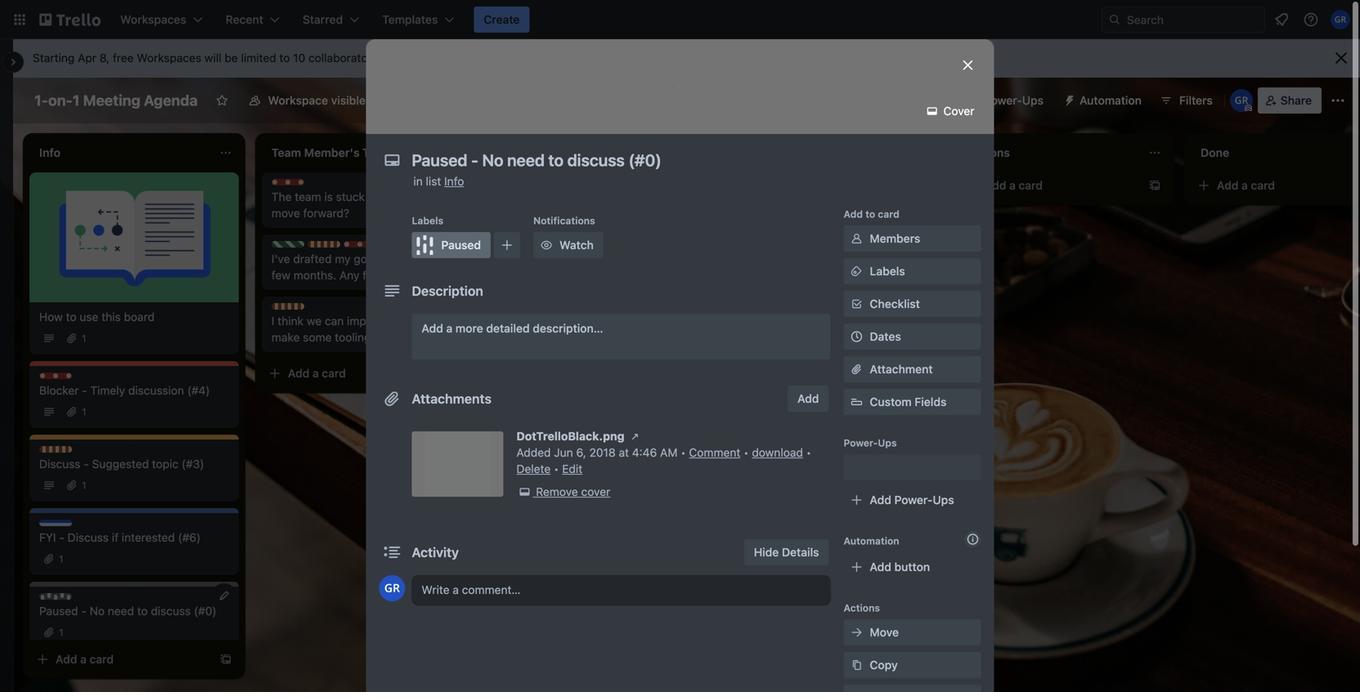 Task type: describe. For each thing, give the bounding box(es) containing it.
Search field
[[1121, 7, 1264, 32]]

if inside the fyi fyi - discuss if interested (#6)
[[112, 531, 119, 545]]

open information menu image
[[1303, 11, 1319, 28]]

create
[[484, 13, 520, 26]]

cover
[[581, 485, 610, 499]]

i think we can improve velocity if we make some tooling changes. link
[[272, 313, 461, 346]]

will
[[204, 51, 221, 65]]

members link
[[844, 226, 981, 252]]

add to card
[[844, 209, 900, 220]]

at
[[619, 446, 629, 460]]

0 horizontal spatial create from template… image
[[219, 653, 232, 667]]

move
[[870, 626, 899, 640]]

custom
[[870, 395, 912, 409]]

be
[[225, 51, 238, 65]]

color: green, title: "goal" element
[[272, 241, 309, 254]]

team
[[295, 190, 321, 204]]

details
[[782, 546, 819, 559]]

sm image for remove cover
[[517, 484, 533, 501]]

on inside discuss can you please give feedback on the report?
[[665, 236, 678, 249]]

custom fields
[[870, 395, 947, 409]]

discuss inside the fyi fyi - discuss if interested (#6)
[[67, 531, 109, 545]]

labels link
[[844, 258, 981, 285]]

1 horizontal spatial color: blue, title: "fyi" element
[[380, 241, 412, 254]]

copy link
[[844, 653, 981, 679]]

(#0)
[[194, 605, 217, 618]]

improve
[[347, 314, 389, 328]]

you
[[528, 236, 547, 249]]

1 vertical spatial labels
[[870, 265, 905, 278]]

add a more detailed description… link
[[412, 314, 831, 360]]

custom fields button
[[844, 394, 981, 411]]

edit card image
[[218, 590, 231, 603]]

changes.
[[374, 331, 422, 344]]

discuss for blocker
[[324, 242, 361, 254]]

months.
[[294, 269, 336, 282]]

6,
[[576, 446, 586, 460]]

sm image inside cover link
[[924, 103, 940, 119]]

comment
[[689, 446, 740, 460]]

discuss for discuss
[[56, 447, 93, 459]]

how
[[398, 190, 420, 204]]

add button button
[[844, 555, 981, 581]]

color: red, title: "blocker" element for the team is stuck on x, how can we move forward?
[[272, 179, 323, 191]]

dates
[[870, 330, 901, 344]]

x,
[[384, 190, 395, 204]]

few
[[272, 269, 290, 282]]

sm image for members
[[849, 231, 865, 247]]

move
[[272, 207, 300, 220]]

use
[[80, 310, 98, 324]]

discuss for can
[[520, 226, 557, 237]]

suggested
[[92, 458, 149, 471]]

add power-ups
[[870, 494, 954, 507]]

share
[[1281, 94, 1312, 107]]

developer
[[821, 236, 873, 249]]

greg robinson (gregrobinson96) image
[[1331, 10, 1350, 29]]

added
[[517, 446, 551, 460]]

confluence button
[[849, 88, 948, 114]]

this
[[102, 310, 121, 324]]

1 horizontal spatial power-
[[894, 494, 933, 507]]

sm image for watch
[[538, 237, 555, 254]]

members
[[870, 232, 920, 245]]

1 down discuss discuss - suggested topic (#3)
[[82, 480, 86, 492]]

remove cover link
[[517, 484, 610, 501]]

- for blocker
[[82, 384, 87, 397]]

discussion
[[128, 384, 184, 397]]

discuss left the suggested
[[39, 458, 81, 471]]

notifications
[[533, 215, 595, 227]]

paused left no in the left bottom of the page
[[39, 605, 78, 618]]

0 vertical spatial greg robinson (gregrobinson96) image
[[1230, 89, 1253, 112]]

fyi - discuss if interested (#6) link
[[39, 530, 229, 546]]

feedback
[[612, 236, 661, 249]]

goals
[[354, 252, 382, 266]]

sm image for copy
[[849, 658, 865, 674]]

discuss can you please give feedback on the report?
[[504, 226, 678, 266]]

meeting
[[83, 92, 140, 109]]

discuss - suggested topic (#3) link
[[39, 456, 229, 473]]

goal
[[288, 242, 309, 254]]

color: orange, title: "discuss" element for can you please give feedback on the report?
[[504, 225, 557, 237]]

think
[[278, 314, 304, 328]]

paused up next
[[441, 238, 481, 252]]

watch
[[560, 238, 594, 252]]

watch button
[[533, 232, 604, 258]]

- for discuss
[[84, 458, 89, 471]]

blocker the team is stuck on x, how can we move forward?
[[272, 180, 460, 220]]

discuss
[[151, 605, 191, 618]]

automation inside button
[[1080, 94, 1142, 107]]

next
[[423, 252, 446, 266]]

0 horizontal spatial power-
[[844, 438, 878, 449]]

tooling
[[335, 331, 371, 344]]

starting apr 8, free workspaces will be limited to 10 collaborators.
[[33, 51, 381, 65]]

1 horizontal spatial ups
[[933, 494, 954, 507]]

cover
[[940, 104, 975, 118]]

power- inside button
[[984, 94, 1022, 107]]

mentor
[[736, 236, 774, 249]]

timely
[[90, 384, 125, 397]]

interested
[[122, 531, 175, 545]]

1 down the use
[[82, 333, 86, 344]]

blocker inside blocker the team is stuck on x, how can we move forward?
[[288, 180, 323, 191]]

Write a comment text field
[[412, 576, 831, 605]]

(#4)
[[187, 384, 210, 397]]

we up some
[[307, 314, 322, 328]]

1 down the fyi fyi - discuss if interested (#6) at the left of the page
[[59, 554, 63, 565]]

paused left the need
[[56, 595, 90, 606]]

apr
[[78, 51, 96, 65]]

agenda
[[144, 92, 198, 109]]

1-on-1 meeting agenda
[[34, 92, 198, 109]]

- for paused
[[81, 605, 87, 618]]

download
[[752, 446, 803, 460]]

in list info
[[413, 175, 464, 188]]

show menu image
[[1330, 92, 1346, 109]]

no
[[90, 605, 105, 618]]

description
[[412, 283, 483, 299]]

can inside blocker the team is stuck on x, how can we move forward?
[[423, 190, 442, 204]]

workspace visible button
[[239, 88, 375, 114]]

more
[[456, 322, 483, 335]]

i've
[[272, 252, 290, 266]]

move link
[[844, 620, 981, 646]]

how to use this board link
[[39, 309, 229, 326]]



Task type: vqa. For each thing, say whether or not it's contained in the screenshot.
sm image inside Move link
yes



Task type: locate. For each thing, give the bounding box(es) containing it.
how
[[39, 310, 63, 324]]

sm image inside watch button
[[538, 237, 555, 254]]

(#6)
[[178, 531, 201, 545]]

the inside discuss can you please give feedback on the report?
[[504, 252, 521, 266]]

sm image for move
[[849, 625, 865, 641]]

color: black, title: "paused" element
[[412, 232, 491, 258], [415, 241, 467, 254], [39, 594, 90, 606]]

on left x,
[[368, 190, 381, 204]]

discuss inside discuss can you please give feedback on the report?
[[520, 226, 557, 237]]

we down description
[[446, 314, 461, 328]]

mentor another developer link
[[736, 235, 926, 251]]

create button
[[474, 7, 530, 33]]

sm image up 4:46
[[627, 429, 643, 445]]

sm image inside move link
[[849, 625, 865, 641]]

color: blue, title: "fyi" element
[[380, 241, 412, 254], [39, 520, 72, 532]]

discuss
[[520, 226, 557, 237], [324, 242, 361, 254], [288, 304, 325, 316], [56, 447, 93, 459], [39, 458, 81, 471], [67, 531, 109, 545]]

ups up the add button button
[[933, 494, 954, 507]]

if left the interested
[[112, 531, 119, 545]]

paused up description
[[432, 242, 467, 254]]

if inside the discuss i think we can improve velocity if we make some tooling changes.
[[436, 314, 443, 328]]

can down list
[[423, 190, 442, 204]]

discuss up some
[[288, 304, 325, 316]]

1 horizontal spatial sm image
[[627, 429, 643, 445]]

hide details
[[754, 546, 819, 559]]

list
[[426, 175, 441, 188]]

can up some
[[325, 314, 344, 328]]

info
[[444, 175, 464, 188]]

1 horizontal spatial on
[[665, 236, 678, 249]]

0 vertical spatial can
[[423, 190, 442, 204]]

1 horizontal spatial power-ups
[[984, 94, 1044, 107]]

1 horizontal spatial can
[[423, 190, 442, 204]]

1 horizontal spatial greg robinson (gregrobinson96) image
[[1230, 89, 1253, 112]]

board
[[124, 310, 155, 324]]

- for fyi
[[59, 531, 64, 545]]

add a more detailed description…
[[422, 322, 603, 335]]

button
[[894, 561, 930, 574]]

0 horizontal spatial greg robinson (gregrobinson96) image
[[379, 576, 405, 602]]

can you please give feedback on the report? link
[[504, 235, 694, 267]]

1 horizontal spatial create from template… image
[[916, 318, 929, 331]]

i
[[272, 314, 274, 328]]

1 horizontal spatial if
[[436, 314, 443, 328]]

sm image down delete
[[517, 484, 533, 501]]

None text field
[[404, 146, 943, 175]]

on inside blocker the team is stuck on x, how can we move forward?
[[368, 190, 381, 204]]

remove
[[536, 485, 578, 499]]

topic
[[152, 458, 178, 471]]

1 right 1-
[[73, 92, 80, 109]]

0 vertical spatial on
[[368, 190, 381, 204]]

power- down custom
[[844, 438, 878, 449]]

sm image inside members link
[[849, 231, 865, 247]]

sm image
[[1057, 88, 1080, 110], [924, 103, 940, 119], [849, 231, 865, 247], [538, 237, 555, 254], [849, 263, 865, 280], [849, 658, 865, 674]]

0 horizontal spatial on
[[368, 190, 381, 204]]

power-ups inside button
[[984, 94, 1044, 107]]

sm image
[[627, 429, 643, 445], [517, 484, 533, 501], [849, 625, 865, 641]]

the down can
[[504, 252, 521, 266]]

- inside discuss discuss - suggested topic (#3)
[[84, 458, 89, 471]]

1
[[73, 92, 80, 109], [82, 333, 86, 344], [82, 406, 86, 418], [82, 480, 86, 492], [59, 554, 63, 565], [59, 627, 63, 639]]

1 vertical spatial power-ups
[[844, 438, 897, 449]]

2 horizontal spatial ups
[[1022, 94, 1044, 107]]

automation
[[1080, 94, 1142, 107], [844, 536, 899, 547]]

10
[[293, 51, 305, 65]]

1 horizontal spatial labels
[[870, 265, 905, 278]]

0 vertical spatial create from template… image
[[916, 318, 929, 331]]

color: orange, title: "discuss" element for discuss - suggested topic (#3)
[[39, 447, 93, 459]]

is
[[324, 190, 333, 204]]

remove cover
[[536, 485, 610, 499]]

0 vertical spatial power-ups
[[984, 94, 1044, 107]]

workspace
[[268, 94, 328, 107]]

color: orange, title: "discuss" element up report? at the top left of page
[[504, 225, 557, 237]]

filters
[[1179, 94, 1213, 107]]

to inside paused paused - no need to discuss (#0)
[[137, 605, 148, 618]]

1 horizontal spatial automation
[[1080, 94, 1142, 107]]

dottrelloblack.png
[[517, 430, 625, 443]]

1 vertical spatial power-
[[844, 438, 878, 449]]

2 horizontal spatial sm image
[[849, 625, 865, 641]]

create from template… image down checklist button
[[916, 318, 929, 331]]

1 vertical spatial create from template… image
[[219, 653, 232, 667]]

create from template… image
[[1148, 179, 1161, 192]]

1 vertical spatial color: blue, title: "fyi" element
[[39, 520, 72, 532]]

1 vertical spatial automation
[[844, 536, 899, 547]]

sm image left copy
[[849, 658, 865, 674]]

create from template… image down edit card icon
[[219, 653, 232, 667]]

sm image inside "labels" link
[[849, 263, 865, 280]]

hide
[[754, 546, 779, 559]]

discuss up report? at the top left of page
[[520, 226, 557, 237]]

4:46
[[632, 446, 657, 460]]

to left 10
[[279, 51, 290, 65]]

2 vertical spatial power-
[[894, 494, 933, 507]]

0 horizontal spatial color: red, title: "blocker" element
[[39, 373, 91, 385]]

confluence
[[876, 94, 938, 107]]

we inside blocker the team is stuck on x, how can we move forward?
[[445, 190, 460, 204]]

fyi fyi - discuss if interested (#6)
[[39, 521, 201, 545]]

2 horizontal spatial power-
[[984, 94, 1022, 107]]

discuss up 'any'
[[324, 242, 361, 254]]

sm image inside automation button
[[1057, 88, 1080, 110]]

discuss for i
[[288, 304, 325, 316]]

color: red, title: "blocker" element for blocker - timely discussion (#4)
[[39, 373, 91, 385]]

0 vertical spatial labels
[[412, 215, 443, 227]]

2 horizontal spatial color: red, title: "blocker" element
[[344, 241, 395, 254]]

stuck
[[336, 190, 365, 204]]

color: orange, title: "discuss" element
[[504, 225, 557, 237], [308, 241, 361, 254], [272, 303, 325, 316], [39, 447, 93, 459]]

2 vertical spatial sm image
[[849, 625, 865, 641]]

ups left automation button
[[1022, 94, 1044, 107]]

1 vertical spatial on
[[665, 236, 678, 249]]

edit
[[562, 463, 583, 476]]

0 vertical spatial power-
[[984, 94, 1022, 107]]

0 vertical spatial color: red, title: "blocker" element
[[272, 179, 323, 191]]

(#3)
[[182, 458, 204, 471]]

any
[[340, 269, 360, 282]]

0 horizontal spatial ups
[[878, 438, 897, 449]]

sm image down add to card
[[849, 231, 865, 247]]

workspace visible
[[268, 94, 366, 107]]

0 vertical spatial ups
[[1022, 94, 1044, 107]]

the inside i've drafted my goals for the next few months. any feedback?
[[403, 252, 420, 266]]

color: orange, title: "discuss" element for i think we can improve velocity if we make some tooling changes.
[[272, 303, 325, 316]]

add button
[[788, 386, 829, 412]]

power- up button
[[894, 494, 933, 507]]

free
[[113, 51, 134, 65]]

0 horizontal spatial sm image
[[517, 484, 533, 501]]

0 vertical spatial if
[[436, 314, 443, 328]]

2018
[[589, 446, 616, 460]]

discuss inside the discuss i think we can improve velocity if we make some tooling changes.
[[288, 304, 325, 316]]

limited
[[241, 51, 276, 65]]

0 notifications image
[[1272, 10, 1291, 29]]

power-ups button
[[951, 88, 1053, 114]]

can
[[504, 236, 525, 249]]

cover link
[[919, 98, 984, 124]]

greg robinson (gregrobinson96) image
[[1230, 89, 1253, 112], [379, 576, 405, 602]]

color: red, title: "blocker" element
[[272, 179, 323, 191], [344, 241, 395, 254], [39, 373, 91, 385]]

0 vertical spatial color: blue, title: "fyi" element
[[380, 241, 412, 254]]

add power-ups link
[[844, 487, 981, 514]]

power-ups right "cover"
[[984, 94, 1044, 107]]

labels down how
[[412, 215, 443, 227]]

color: orange, title: "discuss" element up 'any'
[[308, 241, 361, 254]]

1 vertical spatial greg robinson (gregrobinson96) image
[[379, 576, 405, 602]]

Board name text field
[[26, 88, 206, 114]]

0 horizontal spatial power-ups
[[844, 438, 897, 449]]

1 down the blocker blocker - timely discussion (#4)
[[82, 406, 86, 418]]

- inside paused paused - no need to discuss (#0)
[[81, 605, 87, 618]]

discuss discuss - suggested topic (#3)
[[39, 447, 204, 471]]

sm image down developer
[[849, 263, 865, 280]]

8,
[[100, 51, 110, 65]]

sm image down actions
[[849, 625, 865, 641]]

1 horizontal spatial the
[[504, 252, 521, 266]]

sm image left power-ups button
[[924, 103, 940, 119]]

power- right "cover"
[[984, 94, 1022, 107]]

0 vertical spatial sm image
[[627, 429, 643, 445]]

0 horizontal spatial can
[[325, 314, 344, 328]]

how to use this board
[[39, 310, 155, 324]]

attachment button
[[844, 357, 981, 383]]

if right velocity
[[436, 314, 443, 328]]

can
[[423, 190, 442, 204], [325, 314, 344, 328]]

give
[[588, 236, 609, 249]]

automation up add button at right bottom
[[844, 536, 899, 547]]

automation left filters button
[[1080, 94, 1142, 107]]

velocity
[[392, 314, 433, 328]]

the
[[403, 252, 420, 266], [504, 252, 521, 266]]

power-ups down custom
[[844, 438, 897, 449]]

hide details link
[[744, 540, 829, 566]]

1 down paused paused - no need to discuss (#0)
[[59, 627, 63, 639]]

am
[[660, 446, 678, 460]]

0 horizontal spatial if
[[112, 531, 119, 545]]

dates button
[[844, 324, 981, 350]]

0 horizontal spatial the
[[403, 252, 420, 266]]

can inside the discuss i think we can improve velocity if we make some tooling changes.
[[325, 314, 344, 328]]

1 the from the left
[[403, 252, 420, 266]]

primary element
[[0, 0, 1360, 39]]

card
[[1019, 179, 1043, 192], [1251, 179, 1275, 192], [878, 209, 900, 220], [322, 367, 346, 380], [90, 653, 114, 667]]

1 vertical spatial if
[[112, 531, 119, 545]]

add button
[[870, 561, 930, 574]]

copy
[[870, 659, 898, 672]]

- inside the fyi fyi - discuss if interested (#6)
[[59, 531, 64, 545]]

2 the from the left
[[504, 252, 521, 266]]

jun
[[554, 446, 573, 460]]

0 horizontal spatial color: blue, title: "fyi" element
[[39, 520, 72, 532]]

delete link
[[517, 463, 551, 476]]

added jun 6, 2018 at 4:46 am
[[517, 446, 678, 460]]

discuss down timely
[[56, 447, 93, 459]]

sm image right power-ups button
[[1057, 88, 1080, 110]]

color: orange, title: "discuss" element up make
[[272, 303, 325, 316]]

1 horizontal spatial color: red, title: "blocker" element
[[272, 179, 323, 191]]

edit link
[[562, 463, 583, 476]]

0 horizontal spatial labels
[[412, 215, 443, 227]]

please
[[550, 236, 584, 249]]

create from template… image
[[916, 318, 929, 331], [219, 653, 232, 667]]

attachments
[[412, 391, 492, 407]]

1 vertical spatial sm image
[[517, 484, 533, 501]]

star or unstar board image
[[216, 94, 229, 107]]

1 inside board name text box
[[73, 92, 80, 109]]

fyi
[[396, 242, 411, 254], [56, 521, 71, 532], [39, 531, 56, 545]]

0 vertical spatial automation
[[1080, 94, 1142, 107]]

ups down custom
[[878, 438, 897, 449]]

search image
[[1108, 13, 1121, 26]]

discuss blocker fyi
[[324, 242, 411, 254]]

checklist
[[870, 297, 920, 311]]

1 vertical spatial color: red, title: "blocker" element
[[344, 241, 395, 254]]

sm image left watch
[[538, 237, 555, 254]]

ups inside button
[[1022, 94, 1044, 107]]

color: orange, title: "discuss" element down timely
[[39, 447, 93, 459]]

sm image for labels
[[849, 263, 865, 280]]

on right feedback
[[665, 236, 678, 249]]

2 vertical spatial color: red, title: "blocker" element
[[39, 373, 91, 385]]

1 vertical spatial can
[[325, 314, 344, 328]]

to right the need
[[137, 605, 148, 618]]

mentor another developer
[[736, 236, 873, 249]]

discuss left the interested
[[67, 531, 109, 545]]

- inside the blocker blocker - timely discussion (#4)
[[82, 384, 87, 397]]

the right for
[[403, 252, 420, 266]]

0 horizontal spatial automation
[[844, 536, 899, 547]]

to left the use
[[66, 310, 76, 324]]

for
[[385, 252, 400, 266]]

1 vertical spatial ups
[[878, 438, 897, 449]]

we down info link
[[445, 190, 460, 204]]

workspaces
[[137, 51, 201, 65]]

add a card
[[985, 179, 1043, 192], [1217, 179, 1275, 192], [288, 367, 346, 380], [56, 653, 114, 667]]

sm image for automation
[[1057, 88, 1080, 110]]

sm image inside copy link
[[849, 658, 865, 674]]

2 vertical spatial ups
[[933, 494, 954, 507]]

to up members
[[866, 209, 875, 220]]

checklist button
[[844, 291, 981, 317]]

labels
[[412, 215, 443, 227], [870, 265, 905, 278]]

1-
[[34, 92, 48, 109]]

labels up checklist on the top of the page
[[870, 265, 905, 278]]



